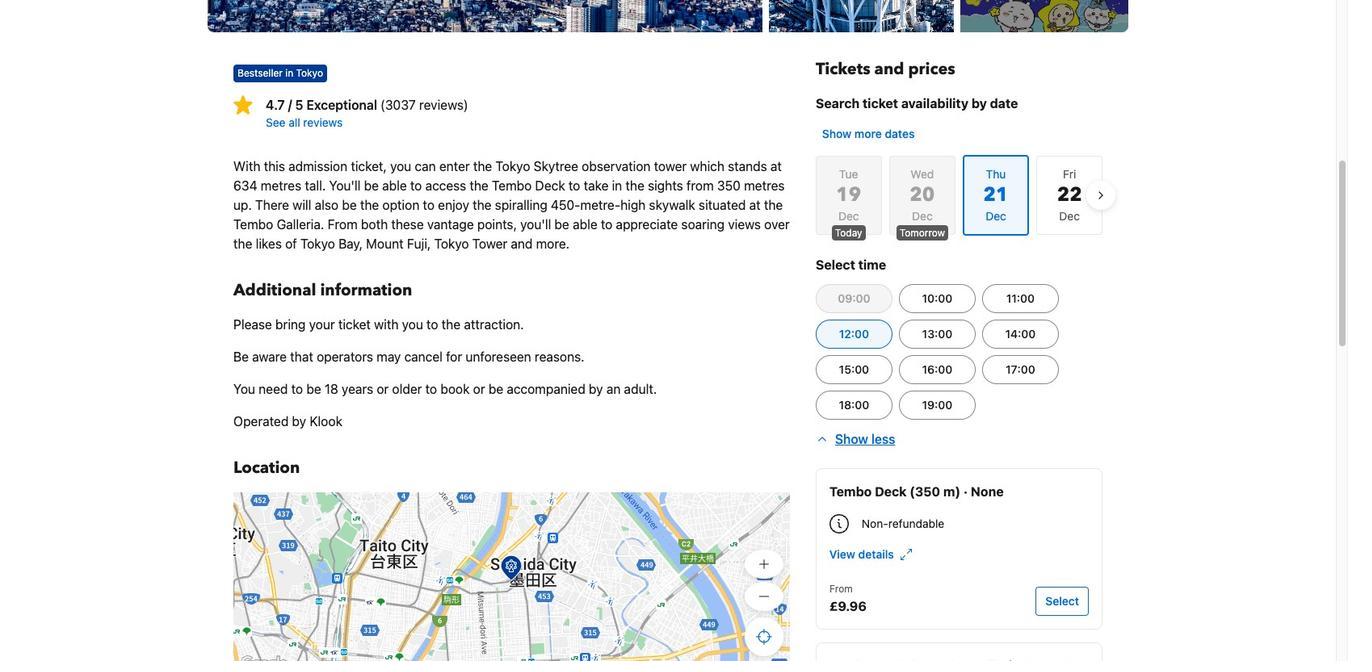 Task type: locate. For each thing, give the bounding box(es) containing it.
1 vertical spatial tembo
[[233, 217, 273, 232]]

09:00
[[838, 292, 870, 305]]

tower
[[472, 237, 507, 251]]

to left enjoy
[[423, 198, 435, 212]]

availability
[[901, 96, 969, 111]]

1 or from the left
[[377, 382, 389, 397]]

able down metre-
[[573, 217, 597, 232]]

0 horizontal spatial and
[[511, 237, 533, 251]]

in right "bestseller" on the left of the page
[[285, 67, 293, 79]]

ticket up show more dates on the top right of page
[[863, 96, 898, 111]]

0 horizontal spatial in
[[285, 67, 293, 79]]

be
[[233, 350, 249, 364]]

metres down stands
[[744, 179, 785, 193]]

to up 450-
[[569, 179, 580, 193]]

region
[[803, 149, 1116, 242]]

0 horizontal spatial by
[[292, 414, 306, 429]]

0 vertical spatial show
[[822, 127, 852, 141]]

1 vertical spatial deck
[[875, 485, 907, 499]]

deck down skytree at the top
[[535, 179, 565, 193]]

be
[[364, 179, 379, 193], [342, 198, 357, 212], [555, 217, 569, 232], [306, 382, 321, 397], [489, 382, 503, 397]]

2 vertical spatial tembo
[[829, 485, 872, 499]]

show left less
[[835, 432, 868, 447]]

2 horizontal spatial tembo
[[829, 485, 872, 499]]

18
[[325, 382, 338, 397]]

the up for
[[442, 317, 461, 332]]

points,
[[477, 217, 517, 232]]

0 vertical spatial from
[[328, 217, 358, 232]]

time
[[858, 258, 886, 272]]

tall.
[[305, 179, 326, 193]]

1 vertical spatial able
[[573, 217, 597, 232]]

from up £9.96
[[829, 583, 853, 595]]

be down the you'll
[[342, 198, 357, 212]]

there
[[255, 198, 289, 212]]

0 vertical spatial able
[[382, 179, 407, 193]]

metres down the this
[[261, 179, 301, 193]]

aware
[[252, 350, 287, 364]]

be left '18' at bottom left
[[306, 382, 321, 397]]

0 horizontal spatial select
[[816, 258, 855, 272]]

1 vertical spatial by
[[589, 382, 603, 397]]

2 dec from the left
[[912, 209, 933, 223]]

0 vertical spatial in
[[285, 67, 293, 79]]

by left klook
[[292, 414, 306, 429]]

0 vertical spatial you
[[390, 159, 411, 174]]

be down unforeseen
[[489, 382, 503, 397]]

able
[[382, 179, 407, 193], [573, 217, 597, 232]]

reviews)
[[419, 98, 468, 112]]

fri 22 dec
[[1057, 167, 1082, 223]]

350
[[717, 179, 741, 193]]

0 vertical spatial ticket
[[863, 96, 898, 111]]

select button
[[1036, 587, 1089, 616]]

1 dec from the left
[[838, 209, 859, 223]]

from inside with this admission ticket, you can enter the tokyo skytree observation tower which stands at 634 metres tall. you'll be able to access the tembo deck to take in the sights from 350 metres up. there will also be the option to enjoy the spiralling 450-metre-high skywalk situated at the tembo galleria. from both these vantage points, you'll be able to appreciate soaring views over the likes of tokyo bay, mount fuji, tokyo tower and more.
[[328, 217, 358, 232]]

be aware that operators may cancel for unforeseen reasons.
[[233, 350, 585, 364]]

tue 19 dec today
[[835, 167, 862, 239]]

1 vertical spatial in
[[612, 179, 622, 193]]

in down observation
[[612, 179, 622, 193]]

by left date
[[972, 96, 987, 111]]

1 vertical spatial show
[[835, 432, 868, 447]]

more.
[[536, 237, 570, 251]]

show for show less
[[835, 432, 868, 447]]

the right enter
[[473, 159, 492, 174]]

at
[[771, 159, 782, 174], [749, 198, 761, 212]]

from
[[328, 217, 358, 232], [829, 583, 853, 595]]

2 horizontal spatial dec
[[1059, 209, 1080, 223]]

16:00
[[922, 363, 953, 376]]

show for show more dates
[[822, 127, 852, 141]]

in
[[285, 67, 293, 79], [612, 179, 622, 193]]

of
[[285, 237, 297, 251]]

the up both
[[360, 198, 379, 212]]

2 metres from the left
[[744, 179, 785, 193]]

2 horizontal spatial by
[[972, 96, 987, 111]]

dec up today
[[838, 209, 859, 223]]

be down 450-
[[555, 217, 569, 232]]

you'll
[[329, 179, 361, 193]]

dec
[[838, 209, 859, 223], [912, 209, 933, 223], [1059, 209, 1080, 223]]

0 vertical spatial tembo
[[492, 179, 532, 193]]

both
[[361, 217, 388, 232]]

book
[[440, 382, 470, 397]]

select for select time
[[816, 258, 855, 272]]

tembo up the non-
[[829, 485, 872, 499]]

location
[[233, 457, 300, 479]]

dec inside tue 19 dec today
[[838, 209, 859, 223]]

klook
[[310, 414, 342, 429]]

tokyo up the spiralling at top left
[[496, 159, 530, 174]]

1 horizontal spatial dec
[[912, 209, 933, 223]]

20
[[910, 182, 935, 208]]

0 horizontal spatial or
[[377, 382, 389, 397]]

1 vertical spatial ticket
[[338, 317, 371, 332]]

skytree
[[534, 159, 578, 174]]

the left likes at top left
[[233, 237, 252, 251]]

or right book
[[473, 382, 485, 397]]

need
[[259, 382, 288, 397]]

from up bay,
[[328, 217, 358, 232]]

5
[[295, 98, 303, 112]]

0 horizontal spatial tembo
[[233, 217, 273, 232]]

dec down 22
[[1059, 209, 1080, 223]]

fri
[[1063, 167, 1076, 181]]

4.7 / 5 exceptional (3037 reviews) see all reviews
[[266, 98, 468, 129]]

1 vertical spatial you
[[402, 317, 423, 332]]

the up over
[[764, 198, 783, 212]]

1 horizontal spatial select
[[1045, 595, 1079, 608]]

1 vertical spatial select
[[1045, 595, 1079, 608]]

tembo down 'up.'
[[233, 217, 273, 232]]

to down metre-
[[601, 217, 613, 232]]

operated
[[233, 414, 289, 429]]

see all reviews button
[[266, 115, 790, 131]]

ticket
[[863, 96, 898, 111], [338, 317, 371, 332]]

1 metres from the left
[[261, 179, 301, 193]]

dec inside the wed 20 dec tomorrow
[[912, 209, 933, 223]]

1 horizontal spatial able
[[573, 217, 597, 232]]

soaring
[[681, 217, 725, 232]]

to up cancel
[[426, 317, 438, 332]]

1 horizontal spatial in
[[612, 179, 622, 193]]

refundable
[[888, 517, 944, 531]]

tembo
[[492, 179, 532, 193], [233, 217, 273, 232], [829, 485, 872, 499]]

19
[[836, 182, 861, 208]]

take
[[584, 179, 609, 193]]

1 horizontal spatial and
[[874, 58, 904, 80]]

you right with
[[402, 317, 423, 332]]

12:00
[[839, 327, 869, 341]]

3 dec from the left
[[1059, 209, 1080, 223]]

non-
[[862, 517, 888, 531]]

select time
[[816, 258, 886, 272]]

0 horizontal spatial ticket
[[338, 317, 371, 332]]

able up option
[[382, 179, 407, 193]]

0 vertical spatial deck
[[535, 179, 565, 193]]

select
[[816, 258, 855, 272], [1045, 595, 1079, 608]]

ticket left with
[[338, 317, 371, 332]]

1 horizontal spatial at
[[771, 159, 782, 174]]

and down you'll at the top of the page
[[511, 237, 533, 251]]

2 or from the left
[[473, 382, 485, 397]]

by left an
[[589, 382, 603, 397]]

which
[[690, 159, 725, 174]]

show down search
[[822, 127, 852, 141]]

450-
[[551, 198, 580, 212]]

bestseller
[[237, 67, 283, 79]]

to left book
[[425, 382, 437, 397]]

the
[[473, 159, 492, 174], [470, 179, 489, 193], [626, 179, 644, 193], [360, 198, 379, 212], [473, 198, 492, 212], [764, 198, 783, 212], [233, 237, 252, 251], [442, 317, 461, 332]]

1 horizontal spatial or
[[473, 382, 485, 397]]

or left older
[[377, 382, 389, 397]]

deck up non-refundable
[[875, 485, 907, 499]]

the down enter
[[470, 179, 489, 193]]

1 vertical spatial and
[[511, 237, 533, 251]]

2 vertical spatial by
[[292, 414, 306, 429]]

and left prices
[[874, 58, 904, 80]]

1 horizontal spatial metres
[[744, 179, 785, 193]]

1 horizontal spatial from
[[829, 583, 853, 595]]

1 horizontal spatial tembo
[[492, 179, 532, 193]]

please bring your ticket with you to the attraction.
[[233, 317, 524, 332]]

tembo up the spiralling at top left
[[492, 179, 532, 193]]

0 horizontal spatial deck
[[535, 179, 565, 193]]

0 horizontal spatial dec
[[838, 209, 859, 223]]

1 vertical spatial from
[[829, 583, 853, 595]]

these
[[391, 217, 424, 232]]

1 horizontal spatial by
[[589, 382, 603, 397]]

less
[[872, 432, 895, 447]]

at up views
[[749, 198, 761, 212]]

you left "can"
[[390, 159, 411, 174]]

cancel
[[404, 350, 443, 364]]

at right stands
[[771, 159, 782, 174]]

accompanied
[[507, 382, 586, 397]]

10:00
[[922, 292, 953, 305]]

dates
[[885, 127, 915, 141]]

that
[[290, 350, 313, 364]]

tickets
[[816, 58, 870, 80]]

dec up tomorrow
[[912, 209, 933, 223]]

an
[[606, 382, 621, 397]]

stands
[[728, 159, 767, 174]]

1 vertical spatial at
[[749, 198, 761, 212]]

deck inside with this admission ticket, you can enter the tokyo skytree observation tower which stands at 634 metres tall. you'll be able to access the tembo deck to take in the sights from 350 metres up. there will also be the option to enjoy the spiralling 450-metre-high skywalk situated at the tembo galleria. from both these vantage points, you'll be able to appreciate soaring views over the likes of tokyo bay, mount fuji, tokyo tower and more.
[[535, 179, 565, 193]]

0 horizontal spatial from
[[328, 217, 358, 232]]

you
[[233, 382, 255, 397]]

to right need
[[291, 382, 303, 397]]

from
[[686, 179, 714, 193]]

select inside button
[[1045, 595, 1079, 608]]

0 vertical spatial select
[[816, 258, 855, 272]]

enjoy
[[438, 198, 469, 212]]

select for select
[[1045, 595, 1079, 608]]

0 vertical spatial and
[[874, 58, 904, 80]]

0 horizontal spatial metres
[[261, 179, 301, 193]]

0 horizontal spatial able
[[382, 179, 407, 193]]

you inside with this admission ticket, you can enter the tokyo skytree observation tower which stands at 634 metres tall. you'll be able to access the tembo deck to take in the sights from 350 metres up. there will also be the option to enjoy the spiralling 450-metre-high skywalk situated at the tembo galleria. from both these vantage points, you'll be able to appreciate soaring views over the likes of tokyo bay, mount fuji, tokyo tower and more.
[[390, 159, 411, 174]]



Task type: describe. For each thing, give the bounding box(es) containing it.
wed 20 dec tomorrow
[[900, 167, 945, 239]]

situated
[[699, 198, 746, 212]]

skywalk
[[649, 198, 695, 212]]

search
[[816, 96, 860, 111]]

reviews
[[303, 116, 343, 129]]

all
[[289, 116, 300, 129]]

appreciate
[[616, 217, 678, 232]]

dec for 20
[[912, 209, 933, 223]]

view details link
[[829, 547, 912, 563]]

m)
[[943, 485, 961, 499]]

ticket,
[[351, 159, 387, 174]]

you need to be 18 years or older to book or be accompanied by an adult.
[[233, 382, 657, 397]]

unforeseen
[[466, 350, 531, 364]]

tower
[[654, 159, 687, 174]]

show more dates button
[[816, 120, 921, 149]]

views
[[728, 217, 761, 232]]

attraction.
[[464, 317, 524, 332]]

tokyo down vantage on the left of page
[[434, 237, 469, 251]]

may
[[377, 350, 401, 364]]

galleria.
[[277, 217, 324, 232]]

and inside with this admission ticket, you can enter the tokyo skytree observation tower which stands at 634 metres tall. you'll be able to access the tembo deck to take in the sights from 350 metres up. there will also be the option to enjoy the spiralling 450-metre-high skywalk situated at the tembo galleria. from both these vantage points, you'll be able to appreciate soaring views over the likes of tokyo bay, mount fuji, tokyo tower and more.
[[511, 237, 533, 251]]

15:00
[[839, 363, 869, 376]]

older
[[392, 382, 422, 397]]

11:00
[[1006, 292, 1035, 305]]

search ticket availability by date
[[816, 96, 1018, 111]]

18:00
[[839, 398, 869, 412]]

17:00
[[1006, 363, 1035, 376]]

your
[[309, 317, 335, 332]]

adult.
[[624, 382, 657, 397]]

1 horizontal spatial ticket
[[863, 96, 898, 111]]

dec for 19
[[838, 209, 859, 223]]

14:00
[[1005, 327, 1036, 341]]

in inside with this admission ticket, you can enter the tokyo skytree observation tower which stands at 634 metres tall. you'll be able to access the tembo deck to take in the sights from 350 metres up. there will also be the option to enjoy the spiralling 450-metre-high skywalk situated at the tembo galleria. from both these vantage points, you'll be able to appreciate soaring views over the likes of tokyo bay, mount fuji, tokyo tower and more.
[[612, 179, 622, 193]]

enter
[[439, 159, 470, 174]]

up.
[[233, 198, 252, 212]]

additional information
[[233, 279, 412, 301]]

none
[[971, 485, 1004, 499]]

also
[[315, 198, 339, 212]]

over
[[764, 217, 790, 232]]

with
[[233, 159, 260, 174]]

option
[[382, 198, 419, 212]]

fuji,
[[407, 237, 431, 251]]

with
[[374, 317, 399, 332]]

this
[[264, 159, 285, 174]]

observation
[[582, 159, 651, 174]]

region containing 19
[[803, 149, 1116, 242]]

high
[[620, 198, 646, 212]]

more
[[855, 127, 882, 141]]

mount
[[366, 237, 404, 251]]

from inside from £9.96
[[829, 583, 853, 595]]

the up points,
[[473, 198, 492, 212]]

you'll
[[520, 217, 551, 232]]

vantage
[[427, 217, 474, 232]]

years
[[342, 382, 373, 397]]

admission
[[288, 159, 347, 174]]

today
[[835, 227, 862, 239]]

access
[[425, 179, 466, 193]]

tue
[[839, 167, 858, 181]]

date
[[990, 96, 1018, 111]]

non-refundable
[[862, 517, 944, 531]]

prices
[[908, 58, 955, 80]]

spiralling
[[495, 198, 547, 212]]

view details
[[829, 548, 894, 561]]

sights
[[648, 179, 683, 193]]

will
[[293, 198, 311, 212]]

likes
[[256, 237, 282, 251]]

google image
[[237, 653, 291, 662]]

(3037
[[380, 98, 416, 112]]

operators
[[317, 350, 373, 364]]

show more dates
[[822, 127, 915, 141]]

map region
[[233, 493, 790, 662]]

see
[[266, 116, 286, 129]]

/
[[288, 98, 292, 112]]

bring
[[275, 317, 306, 332]]

22
[[1057, 182, 1082, 208]]

details
[[858, 548, 894, 561]]

tickets and prices
[[816, 58, 955, 80]]

the up high
[[626, 179, 644, 193]]

0 vertical spatial at
[[771, 159, 782, 174]]

additional
[[233, 279, 316, 301]]

view
[[829, 548, 855, 561]]

for
[[446, 350, 462, 364]]

operated by klook
[[233, 414, 342, 429]]

to down "can"
[[410, 179, 422, 193]]

dec inside 'fri 22 dec'
[[1059, 209, 1080, 223]]

tokyo down galleria.
[[300, 237, 335, 251]]

tokyo up 5
[[296, 67, 323, 79]]

be down ticket,
[[364, 179, 379, 193]]

metre-
[[580, 198, 620, 212]]

exceptional
[[306, 98, 377, 112]]

show less button
[[816, 430, 895, 449]]

from £9.96
[[829, 583, 867, 614]]

bestseller in tokyo
[[237, 67, 323, 79]]

0 vertical spatial by
[[972, 96, 987, 111]]

634
[[233, 179, 257, 193]]

0 horizontal spatial at
[[749, 198, 761, 212]]

1 horizontal spatial deck
[[875, 485, 907, 499]]



Task type: vqa. For each thing, say whether or not it's contained in the screenshot.
Information at the top left of the page
yes



